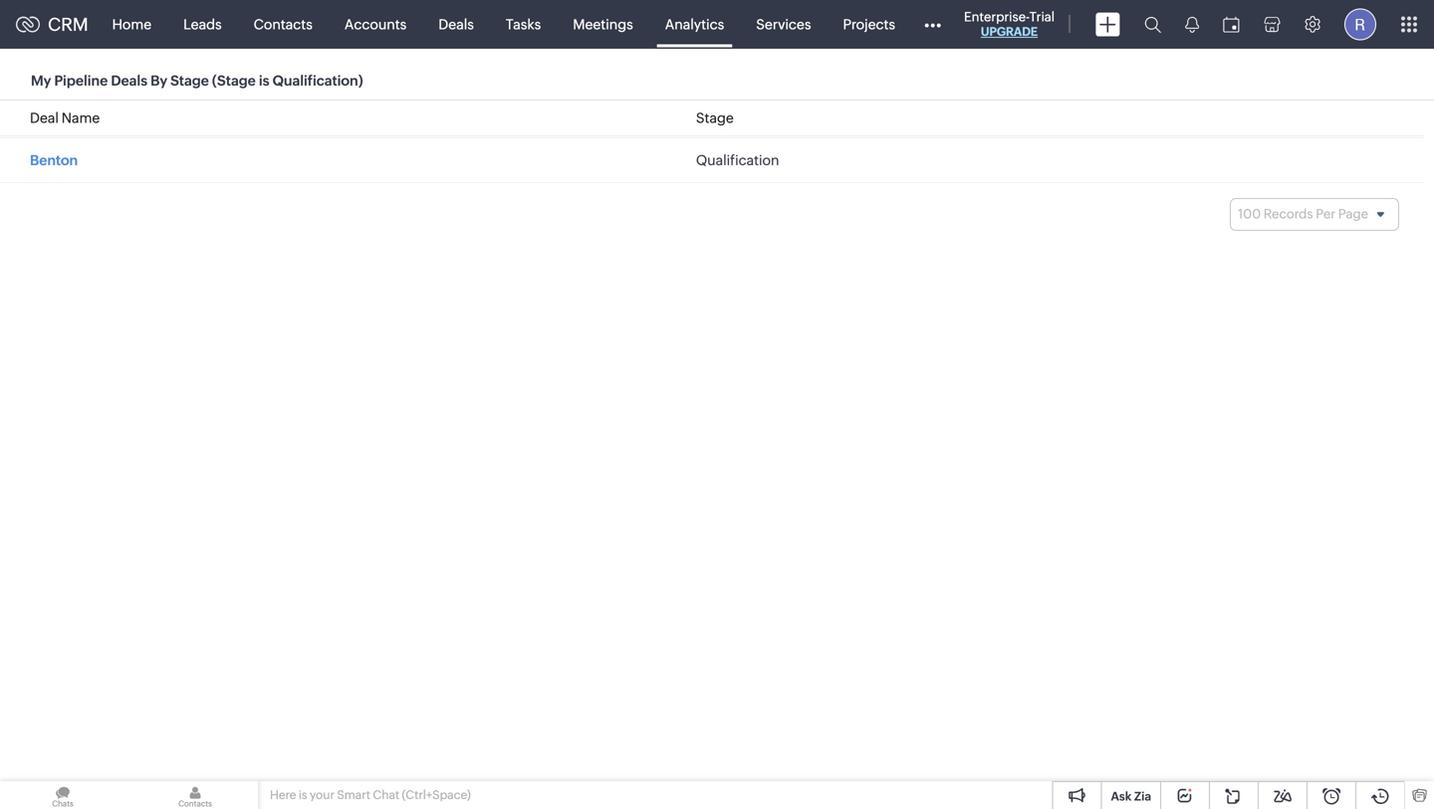Task type: locate. For each thing, give the bounding box(es) containing it.
accounts
[[345, 16, 407, 32]]

1 vertical spatial is
[[299, 789, 307, 802]]

name
[[62, 110, 100, 126]]

deals
[[439, 16, 474, 32], [111, 73, 148, 89]]

crm link
[[16, 14, 88, 35]]

benton
[[30, 152, 78, 168]]

analytics link
[[649, 0, 740, 48]]

deal
[[30, 110, 59, 126]]

stage right by
[[170, 73, 209, 89]]

signals element
[[1173, 0, 1211, 49]]

is
[[259, 73, 269, 89], [299, 789, 307, 802]]

ask
[[1111, 790, 1132, 804]]

profile element
[[1333, 0, 1389, 48]]

upgrade
[[981, 25, 1038, 38]]

deals left tasks at top left
[[439, 16, 474, 32]]

tasks link
[[490, 0, 557, 48]]

enterprise-
[[964, 9, 1030, 24]]

1 horizontal spatial is
[[299, 789, 307, 802]]

create menu image
[[1096, 12, 1121, 36]]

search element
[[1133, 0, 1173, 49]]

0 horizontal spatial deals
[[111, 73, 148, 89]]

services link
[[740, 0, 827, 48]]

per
[[1316, 207, 1336, 222]]

here is your smart chat (ctrl+space)
[[270, 789, 471, 802]]

enterprise-trial upgrade
[[964, 9, 1055, 38]]

0 vertical spatial deals
[[439, 16, 474, 32]]

page
[[1339, 207, 1369, 222]]

contacts image
[[132, 782, 258, 810]]

is right (stage
[[259, 73, 269, 89]]

is left "your"
[[299, 789, 307, 802]]

chats image
[[0, 782, 126, 810]]

deal name
[[30, 110, 100, 126]]

stage up qualification on the top
[[696, 110, 734, 126]]

100 records
[[1238, 207, 1314, 222]]

tasks
[[506, 16, 541, 32]]

projects
[[843, 16, 896, 32]]

contacts
[[254, 16, 313, 32]]

1 horizontal spatial stage
[[696, 110, 734, 126]]

100 records per page
[[1238, 207, 1369, 222]]

home link
[[96, 0, 167, 48]]

by
[[151, 73, 167, 89]]

my pipeline deals by stage (stage is qualification)
[[31, 73, 363, 89]]

qualification)
[[273, 73, 363, 89]]

profile image
[[1345, 8, 1377, 40]]

1 horizontal spatial deals
[[439, 16, 474, 32]]

crm
[[48, 14, 88, 35]]

meetings
[[573, 16, 633, 32]]

deals left by
[[111, 73, 148, 89]]

benton link
[[30, 152, 78, 168]]

deals link
[[423, 0, 490, 48]]

ask zia
[[1111, 790, 1152, 804]]

0 horizontal spatial is
[[259, 73, 269, 89]]

0 horizontal spatial stage
[[170, 73, 209, 89]]

1 vertical spatial deals
[[111, 73, 148, 89]]

stage
[[170, 73, 209, 89], [696, 110, 734, 126]]

signals image
[[1185, 16, 1199, 33]]

1 vertical spatial stage
[[696, 110, 734, 126]]

your
[[310, 789, 335, 802]]

accounts link
[[329, 0, 423, 48]]

my
[[31, 73, 51, 89]]



Task type: vqa. For each thing, say whether or not it's contained in the screenshot.
Search image
yes



Task type: describe. For each thing, give the bounding box(es) containing it.
leads
[[183, 16, 222, 32]]

(ctrl+space)
[[402, 789, 471, 802]]

analytics
[[665, 16, 724, 32]]

projects link
[[827, 0, 912, 48]]

(stage
[[212, 73, 256, 89]]

trial
[[1030, 9, 1055, 24]]

logo image
[[16, 16, 40, 32]]

zia
[[1135, 790, 1152, 804]]

qualification
[[696, 152, 780, 168]]

pipeline
[[54, 73, 108, 89]]

leads link
[[167, 0, 238, 48]]

meetings link
[[557, 0, 649, 48]]

0 vertical spatial is
[[259, 73, 269, 89]]

chat
[[373, 789, 400, 802]]

contacts link
[[238, 0, 329, 48]]

create menu element
[[1084, 0, 1133, 48]]

search image
[[1145, 16, 1162, 33]]

Other Modules field
[[912, 8, 954, 40]]

services
[[756, 16, 811, 32]]

calendar image
[[1223, 16, 1240, 32]]

smart
[[337, 789, 371, 802]]

home
[[112, 16, 152, 32]]

100 Records Per Page field
[[1230, 198, 1400, 231]]

here
[[270, 789, 296, 802]]

0 vertical spatial stage
[[170, 73, 209, 89]]



